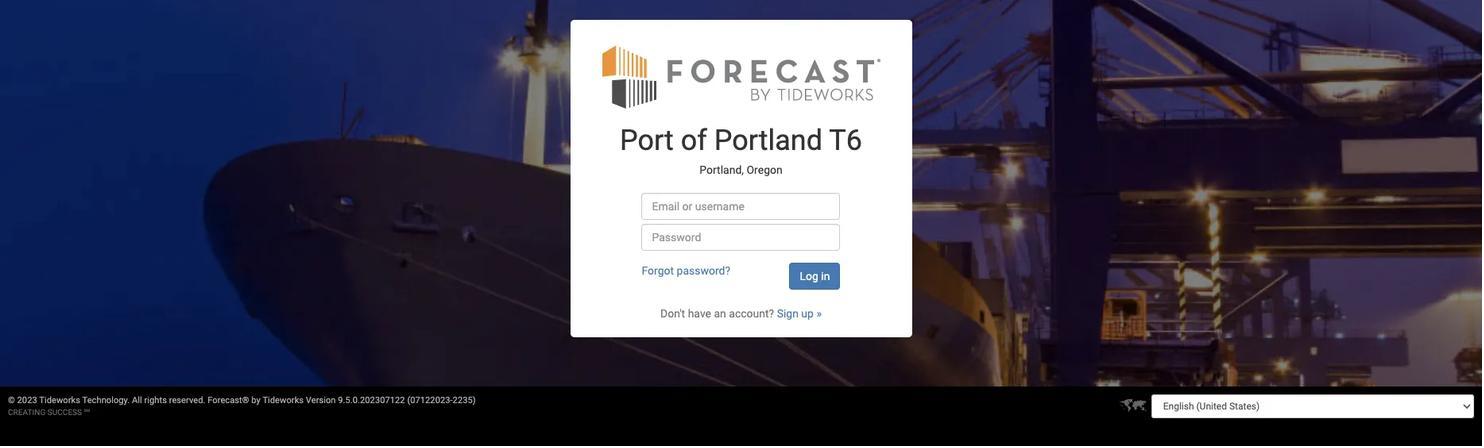 Task type: locate. For each thing, give the bounding box(es) containing it.
have
[[688, 307, 711, 320]]

technology.
[[82, 396, 130, 406]]

up
[[802, 307, 814, 320]]

in
[[821, 270, 830, 283]]

tideworks up success
[[39, 396, 80, 406]]

t6
[[829, 124, 862, 157]]

creating
[[8, 409, 46, 417]]

sign
[[777, 307, 799, 320]]

1 horizontal spatial tideworks
[[263, 396, 304, 406]]

tideworks
[[39, 396, 80, 406], [263, 396, 304, 406]]

success
[[47, 409, 82, 417]]

»
[[817, 307, 822, 320]]

2 tideworks from the left
[[263, 396, 304, 406]]

port of portland t6 portland, oregon
[[620, 124, 862, 177]]

portland
[[714, 124, 823, 157]]

account?
[[729, 307, 774, 320]]

©
[[8, 396, 15, 406]]

log in button
[[790, 263, 841, 290]]

1 tideworks from the left
[[39, 396, 80, 406]]

Password password field
[[642, 224, 841, 251]]

0 horizontal spatial tideworks
[[39, 396, 80, 406]]

don't have an account? sign up »
[[661, 307, 822, 320]]

Email or username text field
[[642, 193, 841, 220]]

2235)
[[453, 396, 476, 406]]

tideworks right 'by'
[[263, 396, 304, 406]]

forgot password? log in
[[642, 265, 830, 283]]

all
[[132, 396, 142, 406]]

© 2023 tideworks technology. all rights reserved. forecast® by tideworks version 9.5.0.202307122 (07122023-2235) creating success ℠
[[8, 396, 476, 417]]

portland,
[[700, 164, 744, 177]]

(07122023-
[[407, 396, 453, 406]]



Task type: describe. For each thing, give the bounding box(es) containing it.
by
[[251, 396, 261, 406]]

forgot
[[642, 265, 674, 277]]

9.5.0.202307122
[[338, 396, 405, 406]]

password?
[[677, 265, 731, 277]]

℠
[[84, 409, 90, 417]]

sign up » link
[[777, 307, 822, 320]]

2023
[[17, 396, 37, 406]]

forgot password? link
[[642, 265, 731, 277]]

reserved.
[[169, 396, 205, 406]]

version
[[306, 396, 336, 406]]

rights
[[144, 396, 167, 406]]

don't
[[661, 307, 685, 320]]

port
[[620, 124, 674, 157]]

of
[[681, 124, 707, 157]]

forecast®
[[208, 396, 249, 406]]

oregon
[[747, 164, 783, 177]]

forecast® by tideworks image
[[602, 44, 880, 110]]

log
[[800, 270, 819, 283]]

an
[[714, 307, 726, 320]]



Task type: vqa. For each thing, say whether or not it's contained in the screenshot.
'ARCHER'
no



